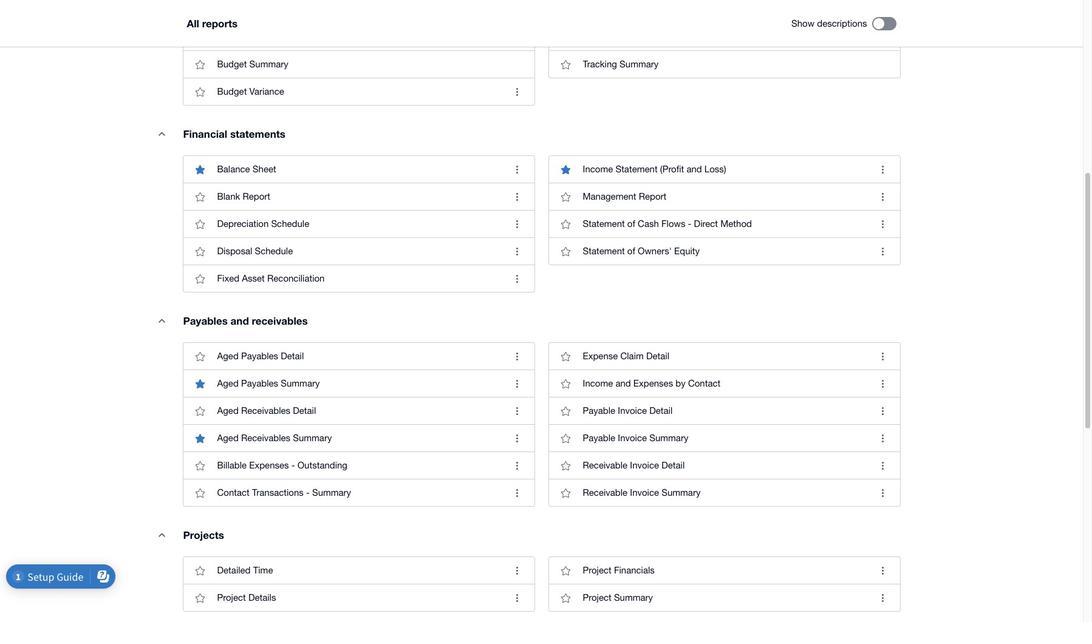 Task type: vqa. For each thing, say whether or not it's contained in the screenshot.
Remove Favorite icon Expand Report Group icon
no



Task type: locate. For each thing, give the bounding box(es) containing it.
1 vertical spatial receivables
[[241, 433, 291, 444]]

more options image inside expense claim detail link
[[871, 345, 895, 369]]

1 report from the left
[[243, 192, 270, 202]]

more options image for income statement (profit and loss)
[[871, 158, 895, 182]]

project summary
[[583, 593, 653, 604]]

0 vertical spatial payables
[[183, 315, 228, 328]]

favorite image inside detailed time 'link'
[[188, 559, 212, 584]]

expenses
[[634, 379, 673, 389], [249, 461, 289, 471]]

expand report group image left financial
[[150, 122, 174, 146]]

1 vertical spatial payables
[[241, 351, 278, 362]]

1 budget from the top
[[217, 59, 247, 69]]

more options image inside balance sheet link
[[505, 158, 530, 182]]

all reports
[[187, 17, 238, 30]]

0 vertical spatial income
[[583, 164, 613, 175]]

favorite image inside blank report link
[[188, 185, 212, 209]]

statement left owners' at top right
[[583, 246, 625, 257]]

expand report group image
[[150, 122, 174, 146], [150, 523, 174, 548]]

income down expense
[[583, 379, 613, 389]]

more options image for detailed time
[[505, 559, 530, 584]]

aged right remove favorite image
[[217, 379, 239, 389]]

0 vertical spatial schedule
[[271, 219, 309, 229]]

owners'
[[638, 246, 672, 257]]

budget up budget variance
[[217, 59, 247, 69]]

schedule up disposal schedule
[[271, 219, 309, 229]]

payable up payable invoice summary
[[583, 406, 616, 416]]

favorite image inside aged receivables detail link
[[188, 399, 212, 424]]

method
[[721, 219, 752, 229]]

remove favorite image for balance sheet
[[188, 158, 212, 182]]

contact
[[688, 379, 721, 389], [217, 488, 250, 498]]

more options image inside project financials link
[[871, 559, 895, 584]]

1 of from the top
[[628, 219, 636, 229]]

- right transactions
[[306, 488, 310, 498]]

2 payable from the top
[[583, 433, 616, 444]]

1 vertical spatial expenses
[[249, 461, 289, 471]]

more options image for aged receivables detail
[[505, 399, 530, 424]]

statement of cash flows - direct method
[[583, 219, 752, 229]]

1 receivable from the top
[[583, 461, 628, 471]]

summary down outstanding
[[312, 488, 351, 498]]

favorite image inside receivable invoice summary link
[[554, 481, 578, 506]]

receivable for receivable invoice detail
[[583, 461, 628, 471]]

project for project details
[[217, 593, 246, 604]]

detail for aged payables detail
[[281, 351, 304, 362]]

more options image inside the receivable invoice detail link
[[871, 454, 895, 478]]

more options image inside project summary link
[[871, 587, 895, 611]]

more options image inside budget variance 'link'
[[505, 80, 530, 104]]

projects
[[183, 529, 224, 542]]

1 vertical spatial receivable
[[583, 488, 628, 498]]

1 vertical spatial payable
[[583, 433, 616, 444]]

of left owners' at top right
[[628, 246, 636, 257]]

blank report link
[[183, 183, 534, 210]]

payable invoice detail link
[[549, 398, 900, 425]]

invoice up receivable invoice detail
[[618, 433, 647, 444]]

more options image for aged payables detail
[[505, 345, 530, 369]]

favorite image inside the receivable invoice detail link
[[554, 454, 578, 478]]

project down detailed
[[217, 593, 246, 604]]

aged payables detail
[[217, 351, 304, 362]]

remove favorite image for income statement (profit and loss)
[[554, 158, 578, 182]]

statement up management report
[[616, 164, 658, 175]]

project down the project financials
[[583, 593, 612, 604]]

payables down aged payables detail
[[241, 379, 278, 389]]

favorite image for detailed time
[[188, 559, 212, 584]]

project summary link
[[549, 585, 900, 612]]

details
[[248, 593, 276, 604]]

1 expand report group image from the top
[[150, 122, 174, 146]]

1 income from the top
[[583, 164, 613, 175]]

invoice up payable invoice summary
[[618, 406, 647, 416]]

receivables
[[252, 315, 308, 328]]

more options image inside "statement of owners' equity" link
[[871, 240, 895, 264]]

favorite image for blank report
[[188, 185, 212, 209]]

expenses down aged receivables summary
[[249, 461, 289, 471]]

aged for aged payables summary
[[217, 379, 239, 389]]

more options image for project financials
[[871, 559, 895, 584]]

and
[[687, 164, 702, 175], [231, 315, 249, 328], [616, 379, 631, 389]]

more options image
[[505, 80, 530, 104], [505, 158, 530, 182], [871, 158, 895, 182], [505, 185, 530, 209], [871, 185, 895, 209], [505, 212, 530, 237], [871, 212, 895, 237], [871, 240, 895, 264], [505, 345, 530, 369], [505, 372, 530, 396], [505, 399, 530, 424], [871, 399, 895, 424], [505, 427, 530, 451], [505, 454, 530, 478], [871, 559, 895, 584], [505, 587, 530, 611], [871, 587, 895, 611]]

remove favorite image inside aged receivables summary link
[[188, 427, 212, 451]]

favorite image inside expense claim detail link
[[554, 345, 578, 369]]

2 income from the top
[[583, 379, 613, 389]]

of inside statement of cash flows - direct method link
[[628, 219, 636, 229]]

more options image for receivable invoice summary
[[871, 481, 895, 506]]

0 horizontal spatial -
[[292, 461, 295, 471]]

receivable invoice summary link
[[549, 480, 900, 507]]

favorite image inside budget summary link
[[188, 52, 212, 77]]

favorite image inside fixed asset reconciliation link
[[188, 267, 212, 291]]

budget inside budget summary link
[[217, 59, 247, 69]]

invoice up receivable invoice summary
[[630, 461, 659, 471]]

billable expenses - outstanding link
[[183, 452, 534, 480]]

aged receivables detail
[[217, 406, 316, 416]]

more options image for billable expenses - outstanding
[[505, 454, 530, 478]]

more options image for project summary
[[871, 587, 895, 611]]

budget inside budget variance 'link'
[[217, 86, 247, 97]]

time
[[253, 566, 273, 576]]

report
[[243, 192, 270, 202], [639, 192, 667, 202]]

1 vertical spatial schedule
[[255, 246, 293, 257]]

more options image inside aged receivables summary link
[[505, 427, 530, 451]]

budget
[[217, 59, 247, 69], [217, 86, 247, 97]]

0 horizontal spatial report
[[243, 192, 270, 202]]

-
[[688, 219, 692, 229], [292, 461, 295, 471], [306, 488, 310, 498]]

1 receivables from the top
[[241, 406, 291, 416]]

receivables down aged receivables detail
[[241, 433, 291, 444]]

receivables for summary
[[241, 433, 291, 444]]

1 horizontal spatial report
[[639, 192, 667, 202]]

report for management report
[[639, 192, 667, 202]]

more options image for balance sheet
[[505, 158, 530, 182]]

summary
[[249, 59, 289, 69], [620, 59, 659, 69], [281, 379, 320, 389], [293, 433, 332, 444], [650, 433, 689, 444], [312, 488, 351, 498], [662, 488, 701, 498], [614, 593, 653, 604]]

favorite image inside depreciation schedule 'link'
[[188, 212, 212, 237]]

2 horizontal spatial and
[[687, 164, 702, 175]]

0 vertical spatial receivables
[[241, 406, 291, 416]]

2 receivable from the top
[[583, 488, 628, 498]]

detail up aged receivables summary
[[293, 406, 316, 416]]

more options image
[[871, 25, 895, 49], [505, 240, 530, 264], [505, 267, 530, 291], [871, 345, 895, 369], [871, 372, 895, 396], [871, 427, 895, 451], [871, 454, 895, 478], [505, 481, 530, 506], [871, 481, 895, 506], [505, 559, 530, 584]]

project up project summary
[[583, 566, 612, 576]]

1 horizontal spatial -
[[306, 488, 310, 498]]

0 vertical spatial budget
[[217, 59, 247, 69]]

invoice for receivable invoice detail
[[630, 461, 659, 471]]

favorite image for budget summary
[[188, 52, 212, 77]]

2 vertical spatial statement
[[583, 246, 625, 257]]

1 vertical spatial expand report group image
[[150, 523, 174, 548]]

- right flows
[[688, 219, 692, 229]]

1 horizontal spatial and
[[616, 379, 631, 389]]

receivables inside aged receivables detail link
[[241, 406, 291, 416]]

detail for payable invoice detail
[[650, 406, 673, 416]]

management
[[583, 192, 637, 202]]

schedule
[[271, 219, 309, 229], [255, 246, 293, 257]]

- up contact transactions - summary
[[292, 461, 295, 471]]

aged payables detail link
[[183, 343, 534, 370]]

2 aged from the top
[[217, 379, 239, 389]]

favorite image inside project details link
[[188, 587, 212, 611]]

budget down budget summary
[[217, 86, 247, 97]]

detail
[[281, 351, 304, 362], [647, 351, 670, 362], [293, 406, 316, 416], [650, 406, 673, 416], [662, 461, 685, 471]]

and left receivables
[[231, 315, 249, 328]]

favorite image for statement of owners' equity
[[554, 240, 578, 264]]

payables
[[183, 315, 228, 328], [241, 351, 278, 362], [241, 379, 278, 389]]

aged for aged receivables detail
[[217, 406, 239, 416]]

favorite image for management report
[[554, 185, 578, 209]]

direct
[[694, 219, 718, 229]]

favorite image for income and expenses by contact
[[554, 372, 578, 396]]

more options image inside blank report link
[[505, 185, 530, 209]]

report down income statement (profit and loss)
[[639, 192, 667, 202]]

invoice for payable invoice detail
[[618, 406, 647, 416]]

detail for receivable invoice detail
[[662, 461, 685, 471]]

more options image for blank report
[[505, 185, 530, 209]]

aged for aged receivables summary
[[217, 433, 239, 444]]

income for income statement (profit and loss)
[[583, 164, 613, 175]]

remove favorite image inside balance sheet link
[[188, 158, 212, 182]]

1 vertical spatial of
[[628, 246, 636, 257]]

1 vertical spatial contact
[[217, 488, 250, 498]]

1 horizontal spatial contact
[[688, 379, 721, 389]]

billable expenses - outstanding
[[217, 461, 348, 471]]

aged down payables and receivables
[[217, 351, 239, 362]]

detail down income and expenses by contact
[[650, 406, 673, 416]]

payables for aged payables detail
[[241, 351, 278, 362]]

1 payable from the top
[[583, 406, 616, 416]]

0 vertical spatial of
[[628, 219, 636, 229]]

favorite image inside statement of cash flows - direct method link
[[554, 212, 578, 237]]

0 horizontal spatial and
[[231, 315, 249, 328]]

more options image inside aged receivables detail link
[[505, 399, 530, 424]]

favorite image for payable invoice summary
[[554, 427, 578, 451]]

tracking summary link
[[549, 51, 900, 78]]

aged
[[217, 351, 239, 362], [217, 379, 239, 389], [217, 406, 239, 416], [217, 433, 239, 444]]

favorite image inside income and expenses by contact link
[[554, 372, 578, 396]]

0 vertical spatial expand report group image
[[150, 122, 174, 146]]

statement
[[616, 164, 658, 175], [583, 219, 625, 229], [583, 246, 625, 257]]

schedule inside 'link'
[[271, 219, 309, 229]]

detail for expense claim detail
[[647, 351, 670, 362]]

receivables inside aged receivables summary link
[[241, 433, 291, 444]]

more options image inside statement of cash flows - direct method link
[[871, 212, 895, 237]]

invoice
[[618, 406, 647, 416], [618, 433, 647, 444], [630, 461, 659, 471], [630, 488, 659, 498]]

statement of owners' equity link
[[549, 238, 900, 265]]

expense claim detail
[[583, 351, 670, 362]]

report right blank
[[243, 192, 270, 202]]

more options image for income and expenses by contact
[[871, 372, 895, 396]]

favorite image for budget variance
[[188, 80, 212, 104]]

receivable down receivable invoice detail
[[583, 488, 628, 498]]

1 aged from the top
[[217, 351, 239, 362]]

2 vertical spatial -
[[306, 488, 310, 498]]

payable invoice summary link
[[549, 425, 900, 452]]

detail right claim
[[647, 351, 670, 362]]

disposal schedule link
[[183, 238, 534, 265]]

2 vertical spatial payables
[[241, 379, 278, 389]]

budget variance link
[[183, 78, 534, 105]]

favorite image inside the management report link
[[554, 185, 578, 209]]

2 budget from the top
[[217, 86, 247, 97]]

more options image inside depreciation schedule 'link'
[[505, 212, 530, 237]]

more options image inside income statement (profit and loss) link
[[871, 158, 895, 182]]

payables up aged payables summary
[[241, 351, 278, 362]]

and for income and expenses by contact
[[616, 379, 631, 389]]

favorite image for expense claim detail
[[554, 345, 578, 369]]

summary up the variance
[[249, 59, 289, 69]]

expand report group image
[[150, 309, 174, 333]]

payable for payable invoice detail
[[583, 406, 616, 416]]

invoice down receivable invoice detail
[[630, 488, 659, 498]]

detail for aged receivables detail
[[293, 406, 316, 416]]

favorite image
[[188, 25, 212, 49], [554, 25, 578, 49], [188, 80, 212, 104], [188, 185, 212, 209], [188, 212, 212, 237], [554, 212, 578, 237], [188, 240, 212, 264], [554, 240, 578, 264], [188, 267, 212, 291], [188, 399, 212, 424], [554, 427, 578, 451], [188, 481, 212, 506], [554, 481, 578, 506], [188, 559, 212, 584], [554, 559, 578, 584], [554, 587, 578, 611]]

2 of from the top
[[628, 246, 636, 257]]

of
[[628, 219, 636, 229], [628, 246, 636, 257]]

favorite image inside budget variance 'link'
[[188, 80, 212, 104]]

of inside "statement of owners' equity" link
[[628, 246, 636, 257]]

receivable down payable invoice summary
[[583, 461, 628, 471]]

aged for aged payables detail
[[217, 351, 239, 362]]

and left loss)
[[687, 164, 702, 175]]

favorite image for contact transactions - summary
[[188, 481, 212, 506]]

remove favorite image inside income statement (profit and loss) link
[[554, 158, 578, 182]]

- for summary
[[306, 488, 310, 498]]

0 horizontal spatial expenses
[[249, 461, 289, 471]]

favorite image inside disposal schedule link
[[188, 240, 212, 264]]

project for project summary
[[583, 593, 612, 604]]

1 vertical spatial and
[[231, 315, 249, 328]]

schedule up the fixed asset reconciliation
[[255, 246, 293, 257]]

favorite image inside "statement of owners' equity" link
[[554, 240, 578, 264]]

payables right expand report group image
[[183, 315, 228, 328]]

favorite image inside contact transactions - summary link
[[188, 481, 212, 506]]

expand report group image for projects
[[150, 523, 174, 548]]

and down expense claim detail
[[616, 379, 631, 389]]

aged down aged payables summary
[[217, 406, 239, 416]]

depreciation schedule
[[217, 219, 309, 229]]

payable down payable invoice detail
[[583, 433, 616, 444]]

1 vertical spatial income
[[583, 379, 613, 389]]

favorite image inside payable invoice summary link
[[554, 427, 578, 451]]

expand report group image left projects
[[150, 523, 174, 548]]

2 vertical spatial and
[[616, 379, 631, 389]]

1 vertical spatial budget
[[217, 86, 247, 97]]

more options image for payable invoice detail
[[871, 399, 895, 424]]

favorite image inside payable invoice detail link
[[554, 399, 578, 424]]

descriptions
[[817, 18, 867, 29]]

receivables
[[241, 406, 291, 416], [241, 433, 291, 444]]

billable
[[217, 461, 247, 471]]

0 horizontal spatial contact
[[217, 488, 250, 498]]

income up management
[[583, 164, 613, 175]]

1 vertical spatial statement
[[583, 219, 625, 229]]

project financials link
[[549, 558, 900, 585]]

receivables down aged payables summary
[[241, 406, 291, 416]]

2 receivables from the top
[[241, 433, 291, 444]]

1 vertical spatial -
[[292, 461, 295, 471]]

of left cash
[[628, 219, 636, 229]]

2 expand report group image from the top
[[150, 523, 174, 548]]

receivable invoice detail
[[583, 461, 685, 471]]

favorite image inside project summary link
[[554, 587, 578, 611]]

remove favorite image
[[188, 158, 212, 182], [554, 158, 578, 182], [188, 427, 212, 451]]

0 vertical spatial receivable
[[583, 461, 628, 471]]

statement of cash flows - direct method link
[[549, 210, 900, 238]]

2 report from the left
[[639, 192, 667, 202]]

income
[[583, 164, 613, 175], [583, 379, 613, 389]]

more options image for aged payables summary
[[505, 372, 530, 396]]

favorite image inside the aged payables detail link
[[188, 345, 212, 369]]

2 horizontal spatial -
[[688, 219, 692, 229]]

receivable invoice detail link
[[549, 452, 900, 480]]

favorite image for statement of cash flows - direct method
[[554, 212, 578, 237]]

contact right 'by'
[[688, 379, 721, 389]]

favorite image inside billable expenses - outstanding link
[[188, 454, 212, 478]]

detail up aged payables summary
[[281, 351, 304, 362]]

0 vertical spatial payable
[[583, 406, 616, 416]]

0 vertical spatial expenses
[[634, 379, 673, 389]]

favorite image inside project financials link
[[554, 559, 578, 584]]

favorite image
[[188, 52, 212, 77], [554, 52, 578, 77], [554, 185, 578, 209], [188, 345, 212, 369], [554, 345, 578, 369], [554, 372, 578, 396], [554, 399, 578, 424], [188, 454, 212, 478], [554, 454, 578, 478], [188, 587, 212, 611]]

more options image inside income and expenses by contact link
[[871, 372, 895, 396]]

3 aged from the top
[[217, 406, 239, 416]]

aged up billable
[[217, 433, 239, 444]]

statement down management
[[583, 219, 625, 229]]

favorite image for project summary
[[554, 587, 578, 611]]

reconciliation
[[267, 274, 325, 284]]

more options image for disposal schedule
[[505, 240, 530, 264]]

4 aged from the top
[[217, 433, 239, 444]]

equity
[[675, 246, 700, 257]]

invoice for payable invoice summary
[[618, 433, 647, 444]]

expenses left 'by'
[[634, 379, 673, 389]]

show descriptions
[[792, 18, 867, 29]]

more options image for fixed asset reconciliation
[[505, 267, 530, 291]]

favorite image inside the tracking summary link
[[554, 52, 578, 77]]

budget for budget summary
[[217, 59, 247, 69]]

detail up receivable invoice summary
[[662, 461, 685, 471]]

contact down billable
[[217, 488, 250, 498]]



Task type: describe. For each thing, give the bounding box(es) containing it.
0 vertical spatial -
[[688, 219, 692, 229]]

schedule for depreciation schedule
[[271, 219, 309, 229]]

detailed time
[[217, 566, 273, 576]]

favorite image for project financials
[[554, 559, 578, 584]]

fixed
[[217, 274, 240, 284]]

show
[[792, 18, 815, 29]]

income statement (profit and loss) link
[[549, 156, 900, 183]]

reports
[[202, 17, 238, 30]]

tracking
[[583, 59, 617, 69]]

summary up receivable invoice detail
[[650, 433, 689, 444]]

more options image for payable invoice summary
[[871, 427, 895, 451]]

management report
[[583, 192, 667, 202]]

favorite image for disposal schedule
[[188, 240, 212, 264]]

more options image for receivable invoice detail
[[871, 454, 895, 478]]

report for blank report
[[243, 192, 270, 202]]

schedule for disposal schedule
[[255, 246, 293, 257]]

financial statements
[[183, 128, 286, 141]]

financials
[[614, 566, 655, 576]]

asset
[[242, 274, 265, 284]]

1 horizontal spatial expenses
[[634, 379, 673, 389]]

expense
[[583, 351, 618, 362]]

sheet
[[253, 164, 276, 175]]

aged payables summary
[[217, 379, 320, 389]]

loss)
[[705, 164, 727, 175]]

summary right tracking
[[620, 59, 659, 69]]

tracking summary
[[583, 59, 659, 69]]

more options image for statement of owners' equity
[[871, 240, 895, 264]]

disposal
[[217, 246, 252, 257]]

project for project financials
[[583, 566, 612, 576]]

favorite image for fixed asset reconciliation
[[188, 267, 212, 291]]

favorite image for aged receivables detail
[[188, 399, 212, 424]]

of for cash
[[628, 219, 636, 229]]

project financials
[[583, 566, 655, 576]]

(profit
[[660, 164, 684, 175]]

aged payables summary link
[[183, 370, 534, 398]]

receivable invoice summary
[[583, 488, 701, 498]]

summary down the receivable invoice detail link
[[662, 488, 701, 498]]

by
[[676, 379, 686, 389]]

income and expenses by contact
[[583, 379, 721, 389]]

more options image for budget variance
[[505, 80, 530, 104]]

favorite image for depreciation schedule
[[188, 212, 212, 237]]

management report link
[[549, 183, 900, 210]]

contact transactions - summary
[[217, 488, 351, 498]]

project details link
[[183, 585, 534, 612]]

aged receivables detail link
[[183, 398, 534, 425]]

cash
[[638, 219, 659, 229]]

income statement (profit and loss)
[[583, 164, 727, 175]]

of for owners'
[[628, 246, 636, 257]]

disposal schedule
[[217, 246, 293, 257]]

balance sheet
[[217, 164, 276, 175]]

aged receivables summary link
[[183, 425, 534, 452]]

favorite image for project details
[[188, 587, 212, 611]]

statements
[[230, 128, 286, 141]]

favorite image for tracking summary
[[554, 52, 578, 77]]

payable invoice detail
[[583, 406, 673, 416]]

transactions
[[252, 488, 304, 498]]

0 vertical spatial and
[[687, 164, 702, 175]]

budget for budget variance
[[217, 86, 247, 97]]

0 vertical spatial statement
[[616, 164, 658, 175]]

depreciation
[[217, 219, 269, 229]]

more options image for statement of cash flows - direct method
[[871, 212, 895, 237]]

balance
[[217, 164, 250, 175]]

income for income and expenses by contact
[[583, 379, 613, 389]]

fixed asset reconciliation link
[[183, 265, 534, 292]]

all
[[187, 17, 199, 30]]

flows
[[662, 219, 686, 229]]

variance
[[249, 86, 284, 97]]

more options image for aged receivables summary
[[505, 427, 530, 451]]

more options image for depreciation schedule
[[505, 212, 530, 237]]

receivables for detail
[[241, 406, 291, 416]]

project details
[[217, 593, 276, 604]]

payable invoice summary
[[583, 433, 689, 444]]

favorite image for aged payables detail
[[188, 345, 212, 369]]

remove favorite image
[[188, 372, 212, 396]]

favorite image for receivable invoice detail
[[554, 454, 578, 478]]

statement for cash
[[583, 219, 625, 229]]

invoice for receivable invoice summary
[[630, 488, 659, 498]]

financial
[[183, 128, 227, 141]]

receivable for receivable invoice summary
[[583, 488, 628, 498]]

payables for aged payables summary
[[241, 379, 278, 389]]

budget variance
[[217, 86, 284, 97]]

detailed
[[217, 566, 251, 576]]

summary up aged receivables detail
[[281, 379, 320, 389]]

outstanding
[[298, 461, 348, 471]]

depreciation schedule link
[[183, 210, 534, 238]]

aged receivables summary
[[217, 433, 332, 444]]

more options image for expense claim detail
[[871, 345, 895, 369]]

detailed time link
[[183, 558, 534, 585]]

more options image for management report
[[871, 185, 895, 209]]

income and expenses by contact link
[[549, 370, 900, 398]]

budget summary link
[[183, 51, 534, 78]]

budget summary
[[217, 59, 289, 69]]

blank
[[217, 192, 240, 202]]

expense claim detail link
[[549, 343, 900, 370]]

more options image for project details
[[505, 587, 530, 611]]

remove favorite image for aged receivables summary
[[188, 427, 212, 451]]

summary up outstanding
[[293, 433, 332, 444]]

favorite image for payable invoice detail
[[554, 399, 578, 424]]

statement for owners'
[[583, 246, 625, 257]]

- for outstanding
[[292, 461, 295, 471]]

and for payables and receivables
[[231, 315, 249, 328]]

balance sheet link
[[183, 156, 534, 183]]

0 vertical spatial contact
[[688, 379, 721, 389]]

fixed asset reconciliation
[[217, 274, 325, 284]]

favorite image for billable expenses - outstanding
[[188, 454, 212, 478]]

contact transactions - summary link
[[183, 480, 534, 507]]

payable for payable invoice summary
[[583, 433, 616, 444]]

payables and receivables
[[183, 315, 308, 328]]

blank report
[[217, 192, 270, 202]]

more options image for contact transactions - summary
[[505, 481, 530, 506]]

statement of owners' equity
[[583, 246, 700, 257]]

favorite image for receivable invoice summary
[[554, 481, 578, 506]]

claim
[[621, 351, 644, 362]]

summary down financials on the right bottom of page
[[614, 593, 653, 604]]

expand report group image for financial statements
[[150, 122, 174, 146]]



